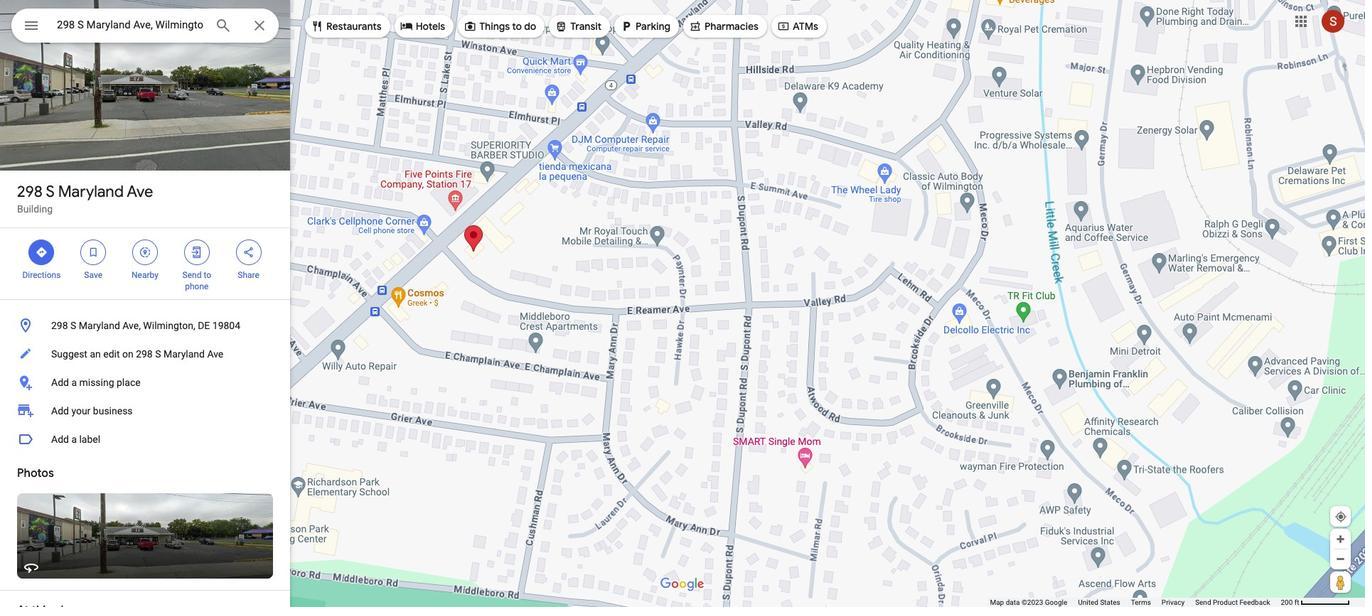 Task type: locate. For each thing, give the bounding box(es) containing it.

[[139, 245, 151, 260]]

1 vertical spatial to
[[204, 270, 211, 280]]

0 vertical spatial a
[[71, 377, 77, 388]]

1 a from the top
[[71, 377, 77, 388]]

maryland for ave,
[[79, 320, 120, 331]]

add down suggest
[[51, 377, 69, 388]]

add your business
[[51, 405, 133, 417]]

2 vertical spatial s
[[155, 348, 161, 360]]

a left label
[[71, 434, 77, 445]]

3 add from the top
[[51, 434, 69, 445]]

0 vertical spatial to
[[512, 20, 522, 33]]

missing
[[79, 377, 114, 388]]

add inside add your business link
[[51, 405, 69, 417]]

maryland
[[58, 182, 124, 202], [79, 320, 120, 331], [164, 348, 205, 360]]

0 vertical spatial add
[[51, 377, 69, 388]]

send up phone
[[182, 270, 202, 280]]

send
[[182, 270, 202, 280], [1195, 599, 1211, 607]]

de
[[198, 320, 210, 331]]

2 horizontal spatial 298
[[136, 348, 153, 360]]

0 vertical spatial s
[[46, 182, 55, 202]]

1 vertical spatial a
[[71, 434, 77, 445]]

send inside send to phone
[[182, 270, 202, 280]]

200 ft button
[[1281, 599, 1350, 607]]

1 horizontal spatial 298
[[51, 320, 68, 331]]

0 horizontal spatial ave
[[127, 182, 153, 202]]

maryland up an
[[79, 320, 120, 331]]

s up building
[[46, 182, 55, 202]]

1 horizontal spatial to
[[512, 20, 522, 33]]

do
[[524, 20, 536, 33]]

maryland inside the 298 s maryland ave building
[[58, 182, 124, 202]]

share
[[238, 270, 259, 280]]

ave
[[127, 182, 153, 202], [207, 348, 223, 360]]

send product feedback button
[[1195, 598, 1270, 607]]

1 vertical spatial add
[[51, 405, 69, 417]]

send to phone
[[182, 270, 211, 292]]

1 horizontal spatial send
[[1195, 599, 1211, 607]]

zoom in image
[[1335, 534, 1346, 545]]

to left do
[[512, 20, 522, 33]]

200 ft
[[1281, 599, 1299, 607]]

200
[[1281, 599, 1293, 607]]

s right on
[[155, 348, 161, 360]]

0 horizontal spatial 298
[[17, 182, 43, 202]]

map data ©2023 google
[[990, 599, 1067, 607]]

add inside add a missing place button
[[51, 377, 69, 388]]

add left your
[[51, 405, 69, 417]]

maryland down wilmington,
[[164, 348, 205, 360]]

 hotels
[[400, 18, 445, 34]]

building
[[17, 203, 53, 215]]

0 vertical spatial send
[[182, 270, 202, 280]]

edit
[[103, 348, 120, 360]]

1 vertical spatial send
[[1195, 599, 1211, 607]]

phone
[[185, 282, 209, 292]]

ave down 19804
[[207, 348, 223, 360]]

s up suggest
[[70, 320, 76, 331]]

label
[[79, 434, 100, 445]]

1 horizontal spatial ave
[[207, 348, 223, 360]]

to
[[512, 20, 522, 33], [204, 270, 211, 280]]

layers
[[35, 577, 58, 586]]

s inside suggest an edit on 298 s maryland ave button
[[155, 348, 161, 360]]

send for send product feedback
[[1195, 599, 1211, 607]]

298 S Maryland Ave, Wilmington, DE 19804 field
[[11, 9, 279, 43]]

298
[[17, 182, 43, 202], [51, 320, 68, 331], [136, 348, 153, 360]]

 transit
[[555, 18, 602, 34]]

on
[[122, 348, 133, 360]]

add left label
[[51, 434, 69, 445]]

an
[[90, 348, 101, 360]]

0 horizontal spatial s
[[46, 182, 55, 202]]

298 up suggest
[[51, 320, 68, 331]]

product
[[1213, 599, 1238, 607]]

s inside the 298 s maryland ave building
[[46, 182, 55, 202]]


[[242, 245, 255, 260]]

send inside button
[[1195, 599, 1211, 607]]

a inside button
[[71, 434, 77, 445]]

footer inside google maps 'element'
[[990, 598, 1281, 607]]

parking
[[636, 20, 670, 33]]

ave up ''
[[127, 182, 153, 202]]

1 add from the top
[[51, 377, 69, 388]]

298 up building
[[17, 182, 43, 202]]

to up phone
[[204, 270, 211, 280]]

add a missing place button
[[0, 368, 290, 397]]

0 horizontal spatial to
[[204, 270, 211, 280]]

footer
[[990, 598, 1281, 607]]

send left product
[[1195, 599, 1211, 607]]

atms
[[793, 20, 818, 33]]

1 horizontal spatial s
[[70, 320, 76, 331]]

ft
[[1295, 599, 1299, 607]]

add
[[51, 377, 69, 388], [51, 405, 69, 417], [51, 434, 69, 445]]

send product feedback
[[1195, 599, 1270, 607]]

a
[[71, 377, 77, 388], [71, 434, 77, 445]]

nearby
[[132, 270, 159, 280]]

maryland up 
[[58, 182, 124, 202]]

©2023
[[1022, 599, 1043, 607]]

0 horizontal spatial send
[[182, 270, 202, 280]]

2 add from the top
[[51, 405, 69, 417]]

2 vertical spatial add
[[51, 434, 69, 445]]

0 vertical spatial ave
[[127, 182, 153, 202]]

a inside button
[[71, 377, 77, 388]]

1 vertical spatial 298
[[51, 320, 68, 331]]

terms button
[[1131, 598, 1151, 607]]

0 vertical spatial maryland
[[58, 182, 124, 202]]


[[555, 18, 568, 34]]

s inside 298 s maryland ave, wilmington, de 19804 button
[[70, 320, 76, 331]]

add inside add a label button
[[51, 434, 69, 445]]

1 vertical spatial ave
[[207, 348, 223, 360]]

298 s maryland ave main content
[[0, 0, 290, 607]]

None field
[[57, 16, 203, 33]]

a left 'missing'
[[71, 377, 77, 388]]

1 vertical spatial maryland
[[79, 320, 120, 331]]

footer containing map data ©2023 google
[[990, 598, 1281, 607]]

1 vertical spatial s
[[70, 320, 76, 331]]

s
[[46, 182, 55, 202], [70, 320, 76, 331], [155, 348, 161, 360]]

298 right on
[[136, 348, 153, 360]]

map
[[990, 599, 1004, 607]]

 button
[[11, 9, 51, 46]]

298 inside the 298 s maryland ave building
[[17, 182, 43, 202]]

suggest
[[51, 348, 87, 360]]

298 for ave,
[[51, 320, 68, 331]]

a for missing
[[71, 377, 77, 388]]

2 a from the top
[[71, 434, 77, 445]]

united
[[1078, 599, 1098, 607]]

0 vertical spatial 298
[[17, 182, 43, 202]]

298 for ave
[[17, 182, 43, 202]]

2 horizontal spatial s
[[155, 348, 161, 360]]

add a label
[[51, 434, 100, 445]]

terms
[[1131, 599, 1151, 607]]



Task type: describe. For each thing, give the bounding box(es) containing it.
ave inside the 298 s maryland ave building
[[127, 182, 153, 202]]

send for send to phone
[[182, 270, 202, 280]]

privacy button
[[1162, 598, 1185, 607]]


[[190, 245, 203, 260]]

show street view coverage image
[[1330, 572, 1351, 593]]

save
[[84, 270, 102, 280]]

 search field
[[11, 9, 279, 46]]

 atms
[[777, 18, 818, 34]]

directions
[[22, 270, 61, 280]]

298 s maryland ave, wilmington, de 19804
[[51, 320, 240, 331]]

place
[[117, 377, 141, 388]]

pharmacies
[[705, 20, 759, 33]]

your
[[71, 405, 91, 417]]


[[311, 18, 324, 34]]

to inside send to phone
[[204, 270, 211, 280]]

google account: sheryl atherton  
(sheryl.atherton@adept.ai) image
[[1322, 10, 1345, 32]]

298 s maryland ave building
[[17, 182, 153, 215]]

things
[[479, 20, 510, 33]]


[[689, 18, 702, 34]]

hotels
[[416, 20, 445, 33]]

2 vertical spatial 298
[[136, 348, 153, 360]]

add for add a label
[[51, 434, 69, 445]]


[[87, 245, 100, 260]]

add a missing place
[[51, 377, 141, 388]]

 parking
[[620, 18, 670, 34]]

google maps element
[[0, 0, 1365, 607]]

 things to do
[[464, 18, 536, 34]]


[[464, 18, 476, 34]]

add for add your business
[[51, 405, 69, 417]]

united states
[[1078, 599, 1120, 607]]

a for label
[[71, 434, 77, 445]]

zoom out image
[[1335, 554, 1346, 565]]


[[35, 245, 48, 260]]

298 s maryland ave, wilmington, de 19804 button
[[0, 311, 290, 340]]

s for ave,
[[70, 320, 76, 331]]

business
[[93, 405, 133, 417]]

ave,
[[122, 320, 141, 331]]

 pharmacies
[[689, 18, 759, 34]]


[[400, 18, 413, 34]]


[[777, 18, 790, 34]]

 restaurants
[[311, 18, 382, 34]]

show your location image
[[1335, 511, 1347, 523]]

privacy
[[1162, 599, 1185, 607]]

2 vertical spatial maryland
[[164, 348, 205, 360]]

data
[[1006, 599, 1020, 607]]

ave inside button
[[207, 348, 223, 360]]

states
[[1100, 599, 1120, 607]]

wilmington,
[[143, 320, 195, 331]]

united states button
[[1078, 598, 1120, 607]]

maryland for ave
[[58, 182, 124, 202]]

none field inside 298 s maryland ave, wilmington, de 19804 'field'
[[57, 16, 203, 33]]

19804
[[212, 320, 240, 331]]

to inside  things to do
[[512, 20, 522, 33]]

feedback
[[1240, 599, 1270, 607]]

add for add a missing place
[[51, 377, 69, 388]]

google
[[1045, 599, 1067, 607]]


[[620, 18, 633, 34]]

s for ave
[[46, 182, 55, 202]]

suggest an edit on 298 s maryland ave
[[51, 348, 223, 360]]

actions for 298 s maryland ave region
[[0, 228, 290, 299]]

add a label button
[[0, 425, 290, 454]]

add your business link
[[0, 397, 290, 425]]


[[23, 16, 40, 36]]

restaurants
[[326, 20, 382, 33]]

suggest an edit on 298 s maryland ave button
[[0, 340, 290, 368]]

transit
[[570, 20, 602, 33]]

photos
[[17, 466, 54, 481]]



Task type: vqa. For each thing, say whether or not it's contained in the screenshot.
the bottom 376
no



